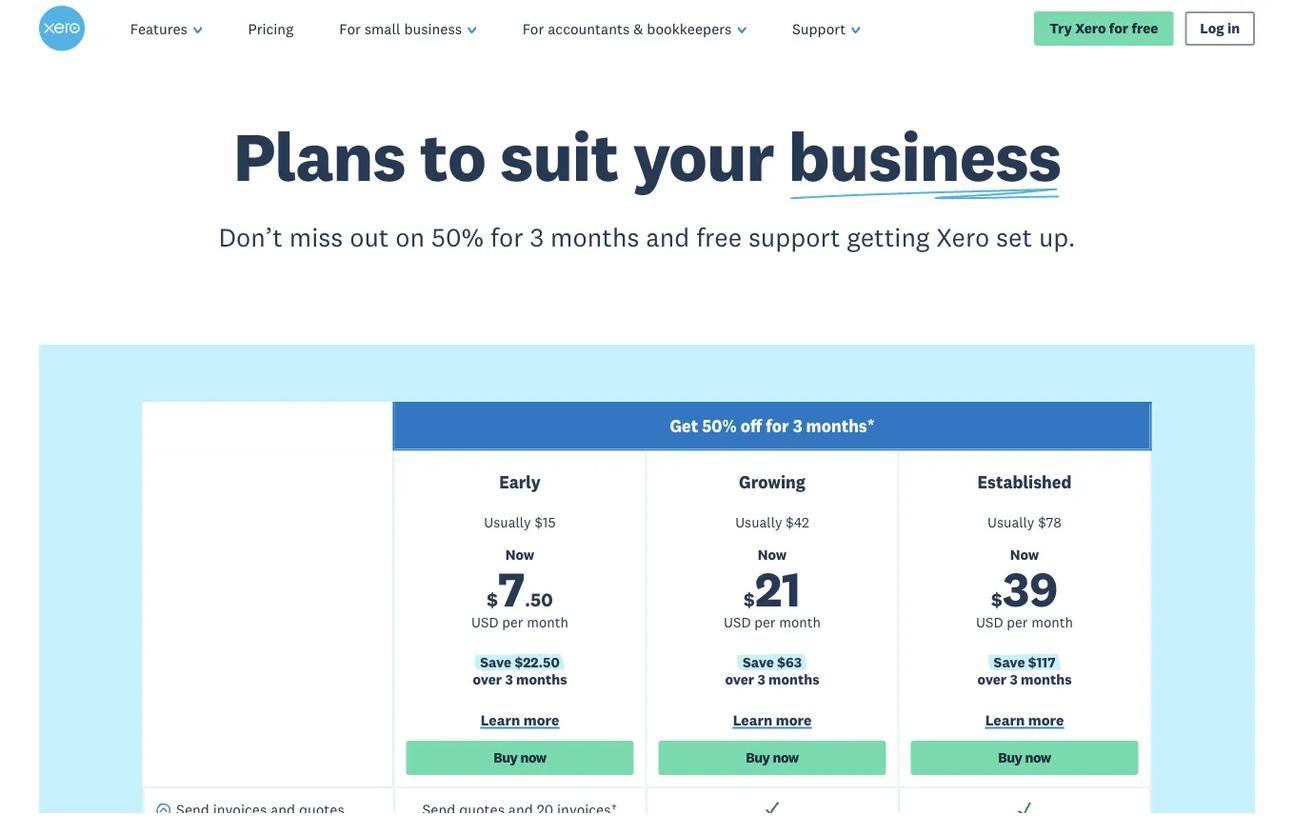 Task type: vqa. For each thing, say whether or not it's contained in the screenshot.
the left usually
yes



Task type: locate. For each thing, give the bounding box(es) containing it.
usually $ 15
[[484, 513, 556, 531]]

learn more
[[481, 711, 559, 729], [733, 711, 812, 729], [985, 711, 1064, 729]]

3 per from the left
[[1007, 613, 1028, 631]]

3
[[530, 221, 544, 254], [793, 416, 802, 437], [505, 670, 513, 688], [758, 670, 765, 688], [1010, 670, 1018, 688]]

usd left 21
[[724, 613, 751, 631]]

$ up the save $117
[[991, 588, 1003, 612]]

over 3 months
[[473, 670, 567, 688], [725, 670, 820, 688], [978, 670, 1072, 688]]

1 now from the left
[[505, 546, 535, 563]]

now
[[505, 546, 535, 563], [758, 546, 787, 563], [1010, 546, 1039, 563]]

0 horizontal spatial now
[[505, 546, 535, 563]]

don't miss out on 50% for 3 months and free support getting xero set up.
[[219, 221, 1076, 254]]

3 usually from the left
[[988, 513, 1035, 531]]

50% right on
[[431, 221, 484, 254]]

$ up save $63
[[744, 588, 755, 612]]

1 horizontal spatial save
[[743, 653, 774, 671]]

3 over from the left
[[978, 670, 1007, 688]]

learn for 39
[[985, 711, 1025, 729]]

1 horizontal spatial now
[[773, 749, 799, 766]]

save left $63
[[743, 653, 774, 671]]

1 horizontal spatial buy
[[746, 749, 770, 766]]

over left $117
[[978, 670, 1007, 688]]

months for 7
[[516, 670, 567, 688]]

$
[[535, 513, 543, 531], [786, 513, 794, 531], [1038, 513, 1046, 531], [487, 588, 498, 612], [744, 588, 755, 612], [991, 588, 1003, 612]]

months*
[[806, 416, 875, 437]]

2 horizontal spatial learn
[[985, 711, 1025, 729]]

3 save from the left
[[994, 653, 1025, 671]]

buy now link for 39
[[911, 741, 1139, 775]]

3 over 3 months from the left
[[978, 670, 1072, 688]]

usd per month up save $63
[[724, 613, 821, 631]]

learn down the save $117
[[985, 711, 1025, 729]]

1 more from the left
[[524, 711, 559, 729]]

2 horizontal spatial usd per month
[[976, 613, 1073, 631]]

1 horizontal spatial over
[[725, 670, 754, 688]]

pricing link
[[225, 0, 316, 57]]

0 horizontal spatial learn
[[481, 711, 520, 729]]

support
[[792, 19, 846, 38]]

usually down early
[[484, 513, 531, 531]]

1 save from the left
[[480, 653, 511, 671]]

0 vertical spatial business
[[404, 19, 462, 38]]

2 horizontal spatial month
[[1032, 613, 1073, 631]]

for
[[1109, 20, 1129, 37], [491, 221, 523, 254], [766, 416, 789, 437]]

don't
[[219, 221, 283, 254]]

3 left $63
[[758, 670, 765, 688]]

39
[[1003, 558, 1058, 619]]

1 horizontal spatial business
[[788, 113, 1061, 199]]

now for 21
[[773, 749, 799, 766]]

learn more link down save $22.50
[[406, 711, 634, 733]]

2 horizontal spatial usually
[[988, 513, 1035, 531]]

now down usually $ 42
[[758, 546, 787, 563]]

now for 7
[[505, 546, 535, 563]]

over 3 months down $ 39
[[978, 670, 1072, 688]]

free right and
[[696, 221, 742, 254]]

save
[[480, 653, 511, 671], [743, 653, 774, 671], [994, 653, 1025, 671]]

1 horizontal spatial buy now
[[746, 749, 799, 766]]

2 over from the left
[[725, 670, 754, 688]]

included image
[[764, 801, 781, 814], [1016, 801, 1033, 814]]

1 horizontal spatial more
[[776, 711, 812, 729]]

3 for 21
[[758, 670, 765, 688]]

over
[[473, 670, 502, 688], [725, 670, 754, 688], [978, 670, 1007, 688]]

more down the $22.50
[[524, 711, 559, 729]]

buy for 21
[[746, 749, 770, 766]]

buy now link
[[406, 741, 634, 775], [659, 741, 886, 775], [911, 741, 1139, 775]]

3 left $117
[[1010, 670, 1018, 688]]

0 horizontal spatial xero
[[936, 221, 990, 254]]

buy for 7
[[493, 749, 518, 766]]

2 horizontal spatial per
[[1007, 613, 1028, 631]]

usually for 21
[[735, 513, 782, 531]]

learn down save $63
[[733, 711, 773, 729]]

3 usd from the left
[[976, 613, 1003, 631]]

2 horizontal spatial now
[[1010, 546, 1039, 563]]

1 horizontal spatial xero
[[1075, 20, 1106, 37]]

xero left set
[[936, 221, 990, 254]]

more
[[524, 711, 559, 729], [776, 711, 812, 729], [1028, 711, 1064, 729]]

0 horizontal spatial buy now link
[[406, 741, 634, 775]]

usd up the save $117
[[976, 613, 1003, 631]]

2 learn more link from the left
[[659, 711, 886, 733]]

for left "accountants"
[[523, 19, 544, 38]]

usually
[[484, 513, 531, 531], [735, 513, 782, 531], [988, 513, 1035, 531]]

1 horizontal spatial learn more link
[[659, 711, 886, 733]]

learn more for 7
[[481, 711, 559, 729]]

usd up save $22.50
[[471, 613, 499, 631]]

0 horizontal spatial for
[[491, 221, 523, 254]]

2 per from the left
[[755, 613, 776, 631]]

months
[[551, 221, 639, 254], [516, 670, 567, 688], [769, 670, 820, 688], [1021, 670, 1072, 688]]

buy now
[[493, 749, 546, 766], [746, 749, 799, 766], [998, 749, 1051, 766]]

2 horizontal spatial over
[[978, 670, 1007, 688]]

save left the $22.50
[[480, 653, 511, 671]]

$63
[[777, 653, 802, 671]]

0 horizontal spatial business
[[404, 19, 462, 38]]

learn more down save $63
[[733, 711, 812, 729]]

2 horizontal spatial learn more
[[985, 711, 1064, 729]]

0 horizontal spatial for
[[339, 19, 361, 38]]

learn more link down save $63
[[659, 711, 886, 733]]

1 horizontal spatial included image
[[1016, 801, 1033, 814]]

usually down established
[[988, 513, 1035, 531]]

accountants
[[548, 19, 630, 38]]

1 for from the left
[[339, 19, 361, 38]]

month up $63
[[779, 613, 821, 631]]

$ left . in the bottom left of the page
[[487, 588, 498, 612]]

2 horizontal spatial learn more link
[[911, 711, 1139, 733]]

business right small
[[404, 19, 462, 38]]

2 usually from the left
[[735, 513, 782, 531]]

78
[[1046, 513, 1062, 531]]

xero
[[1075, 20, 1106, 37], [936, 221, 990, 254]]

3 left the $22.50
[[505, 670, 513, 688]]

3 learn from the left
[[985, 711, 1025, 729]]

get 50% off for 3 months*
[[670, 416, 875, 437]]

learn more link down the save $117
[[911, 711, 1139, 733]]

now down usually $ 15
[[505, 546, 535, 563]]

1 horizontal spatial month
[[779, 613, 821, 631]]

.
[[525, 588, 530, 612]]

1 over 3 months from the left
[[473, 670, 567, 688]]

business
[[404, 19, 462, 38], [788, 113, 1061, 199]]

features
[[130, 19, 187, 38]]

1 horizontal spatial per
[[755, 613, 776, 631]]

2 buy now link from the left
[[659, 741, 886, 775]]

usd per month up the save $117
[[976, 613, 1073, 631]]

month
[[527, 613, 568, 631], [779, 613, 821, 631], [1032, 613, 1073, 631]]

1 usually from the left
[[484, 513, 531, 531]]

learn more down save $22.50
[[481, 711, 559, 729]]

learn more link
[[406, 711, 634, 733], [659, 711, 886, 733], [911, 711, 1139, 733]]

1 horizontal spatial usd per month
[[724, 613, 821, 631]]

free
[[1132, 20, 1158, 37], [696, 221, 742, 254]]

save left $117
[[994, 653, 1025, 671]]

xero right try
[[1075, 20, 1106, 37]]

1 horizontal spatial buy now link
[[659, 741, 886, 775]]

usd per month down . in the bottom left of the page
[[471, 613, 568, 631]]

buy
[[493, 749, 518, 766], [746, 749, 770, 766], [998, 749, 1022, 766]]

usd per month
[[471, 613, 568, 631], [724, 613, 821, 631], [976, 613, 1073, 631]]

learn
[[481, 711, 520, 729], [733, 711, 773, 729], [985, 711, 1025, 729]]

over 3 months down . in the bottom left of the page
[[473, 670, 567, 688]]

2 horizontal spatial now
[[1025, 749, 1051, 766]]

month down the 50
[[527, 613, 568, 631]]

business up getting
[[788, 113, 1061, 199]]

over 3 months down $ 21
[[725, 670, 820, 688]]

2 horizontal spatial buy
[[998, 749, 1022, 766]]

0 vertical spatial for
[[1109, 20, 1129, 37]]

0 horizontal spatial learn more link
[[406, 711, 634, 733]]

1 horizontal spatial usd
[[724, 613, 751, 631]]

$ 39
[[991, 558, 1058, 619]]

for right try
[[1109, 20, 1129, 37]]

per for 21
[[755, 613, 776, 631]]

now for 21
[[758, 546, 787, 563]]

50%
[[431, 221, 484, 254], [702, 416, 737, 437]]

3 buy now link from the left
[[911, 741, 1139, 775]]

for right off
[[766, 416, 789, 437]]

3 usd per month from the left
[[976, 613, 1073, 631]]

2 included image from the left
[[1016, 801, 1033, 814]]

1 horizontal spatial usually
[[735, 513, 782, 531]]

2 buy from the left
[[746, 749, 770, 766]]

3 learn more from the left
[[985, 711, 1064, 729]]

0 horizontal spatial over 3 months
[[473, 670, 567, 688]]

for down plans to suit your
[[491, 221, 523, 254]]

more down $63
[[776, 711, 812, 729]]

3 month from the left
[[1032, 613, 1073, 631]]

months for 39
[[1021, 670, 1072, 688]]

21
[[755, 558, 801, 619]]

usd for 7
[[471, 613, 499, 631]]

log
[[1200, 20, 1224, 37]]

3 buy from the left
[[998, 749, 1022, 766]]

usd for 39
[[976, 613, 1003, 631]]

3 left months*
[[793, 416, 802, 437]]

business inside dropdown button
[[404, 19, 462, 38]]

2 horizontal spatial buy now link
[[911, 741, 1139, 775]]

1 learn more link from the left
[[406, 711, 634, 733]]

1 usd from the left
[[471, 613, 499, 631]]

month for 7
[[527, 613, 568, 631]]

$ inside $ 21
[[744, 588, 755, 612]]

early
[[499, 472, 541, 493]]

month up $117
[[1032, 613, 1073, 631]]

1 horizontal spatial for
[[766, 416, 789, 437]]

2 learn from the left
[[733, 711, 773, 729]]

learn more down the save $117
[[985, 711, 1064, 729]]

free left log
[[1132, 20, 1158, 37]]

usually $ 42
[[735, 513, 809, 531]]

0 horizontal spatial month
[[527, 613, 568, 631]]

2 horizontal spatial more
[[1028, 711, 1064, 729]]

months down the 50
[[516, 670, 567, 688]]

1 horizontal spatial for
[[523, 19, 544, 38]]

1 horizontal spatial learn
[[733, 711, 773, 729]]

3 down suit
[[530, 221, 544, 254]]

1 month from the left
[[527, 613, 568, 631]]

plans
[[233, 113, 405, 199]]

try
[[1050, 20, 1072, 37]]

0 horizontal spatial 50%
[[431, 221, 484, 254]]

$22.50
[[515, 653, 560, 671]]

2 horizontal spatial usd
[[976, 613, 1003, 631]]

1 usd per month from the left
[[471, 613, 568, 631]]

buy now link for 7
[[406, 741, 634, 775]]

0 horizontal spatial included image
[[764, 801, 781, 814]]

3 more from the left
[[1028, 711, 1064, 729]]

per for 7
[[502, 613, 523, 631]]

over left the $22.50
[[473, 670, 502, 688]]

2 horizontal spatial for
[[1109, 20, 1129, 37]]

0 horizontal spatial over
[[473, 670, 502, 688]]

usually down "growing"
[[735, 513, 782, 531]]

2 save from the left
[[743, 653, 774, 671]]

now for 39
[[1025, 749, 1051, 766]]

now for 39
[[1010, 546, 1039, 563]]

for
[[339, 19, 361, 38], [523, 19, 544, 38]]

months for 21
[[769, 670, 820, 688]]

buy now link for 21
[[659, 741, 886, 775]]

over left $63
[[725, 670, 754, 688]]

1 per from the left
[[502, 613, 523, 631]]

0 horizontal spatial usd
[[471, 613, 499, 631]]

3 now from the left
[[1010, 546, 1039, 563]]

2 now from the left
[[758, 546, 787, 563]]

3 buy now from the left
[[998, 749, 1051, 766]]

2 buy now from the left
[[746, 749, 799, 766]]

2 usd per month from the left
[[724, 613, 821, 631]]

more down $117
[[1028, 711, 1064, 729]]

2 month from the left
[[779, 613, 821, 631]]

0 vertical spatial free
[[1132, 20, 1158, 37]]

0 horizontal spatial more
[[524, 711, 559, 729]]

0 vertical spatial xero
[[1075, 20, 1106, 37]]

0 horizontal spatial usually
[[484, 513, 531, 531]]

over for 21
[[725, 670, 754, 688]]

log in
[[1200, 20, 1240, 37]]

now down "usually $ 78"
[[1010, 546, 1039, 563]]

plans to suit your
[[233, 113, 788, 199]]

per up the save $117
[[1007, 613, 1028, 631]]

now
[[520, 749, 546, 766], [773, 749, 799, 766], [1025, 749, 1051, 766]]

0 horizontal spatial usd per month
[[471, 613, 568, 631]]

save for 7
[[480, 653, 511, 671]]

50% left off
[[702, 416, 737, 437]]

1 horizontal spatial over 3 months
[[725, 670, 820, 688]]

more for 7
[[524, 711, 559, 729]]

usd
[[471, 613, 499, 631], [724, 613, 751, 631], [976, 613, 1003, 631]]

0 horizontal spatial now
[[520, 749, 546, 766]]

for inside 'link'
[[1109, 20, 1129, 37]]

get
[[670, 416, 698, 437]]

save for 39
[[994, 653, 1025, 671]]

1 learn from the left
[[481, 711, 520, 729]]

0 vertical spatial 50%
[[431, 221, 484, 254]]

per
[[502, 613, 523, 631], [755, 613, 776, 631], [1007, 613, 1028, 631]]

months down 21
[[769, 670, 820, 688]]

3 now from the left
[[1025, 749, 1051, 766]]

2 horizontal spatial over 3 months
[[978, 670, 1072, 688]]

more for 21
[[776, 711, 812, 729]]

save $63
[[743, 653, 802, 671]]

0 horizontal spatial free
[[696, 221, 742, 254]]

1 horizontal spatial free
[[1132, 20, 1158, 37]]

2 vertical spatial for
[[766, 416, 789, 437]]

$ inside $ 7 . 50
[[487, 588, 498, 612]]

features button
[[107, 0, 225, 57]]

0 horizontal spatial buy now
[[493, 749, 546, 766]]

2 for from the left
[[523, 19, 544, 38]]

0 horizontal spatial buy
[[493, 749, 518, 766]]

set
[[996, 221, 1032, 254]]

1 buy now from the left
[[493, 749, 546, 766]]

learn more link for 7
[[406, 711, 634, 733]]

1 buy from the left
[[493, 749, 518, 766]]

2 horizontal spatial save
[[994, 653, 1025, 671]]

in
[[1228, 20, 1240, 37]]

1 now from the left
[[520, 749, 546, 766]]

3 learn more link from the left
[[911, 711, 1139, 733]]

0 horizontal spatial per
[[502, 613, 523, 631]]

2 more from the left
[[776, 711, 812, 729]]

1 buy now link from the left
[[406, 741, 634, 775]]

0 horizontal spatial save
[[480, 653, 511, 671]]

2 now from the left
[[773, 749, 799, 766]]

per for 39
[[1007, 613, 1028, 631]]

over 3 months for 21
[[725, 670, 820, 688]]

usually $ 78
[[988, 513, 1062, 531]]

support button
[[770, 0, 884, 57]]

2 horizontal spatial buy now
[[998, 749, 1051, 766]]

0 horizontal spatial learn more
[[481, 711, 559, 729]]

2 over 3 months from the left
[[725, 670, 820, 688]]

pricing
[[248, 19, 294, 38]]

free inside 'link'
[[1132, 20, 1158, 37]]

usd per month for 7
[[471, 613, 568, 631]]

to
[[420, 113, 486, 199]]

learn down save $22.50
[[481, 711, 520, 729]]

2 learn more from the left
[[733, 711, 812, 729]]

out
[[350, 221, 389, 254]]

1 over from the left
[[473, 670, 502, 688]]

small
[[365, 19, 401, 38]]

learn more link for 21
[[659, 711, 886, 733]]

1 horizontal spatial 50%
[[702, 416, 737, 437]]

1 learn more from the left
[[481, 711, 559, 729]]

per up save $22.50
[[502, 613, 523, 631]]

1 horizontal spatial learn more
[[733, 711, 812, 729]]

2 usd from the left
[[724, 613, 751, 631]]

months down 39
[[1021, 670, 1072, 688]]

per up save $63
[[755, 613, 776, 631]]

support
[[748, 221, 840, 254]]

for accountants & bookkeepers
[[523, 19, 732, 38]]

usually for 7
[[484, 513, 531, 531]]

1 horizontal spatial now
[[758, 546, 787, 563]]

for left small
[[339, 19, 361, 38]]

3 for 39
[[1010, 670, 1018, 688]]



Task type: describe. For each thing, give the bounding box(es) containing it.
learn for 7
[[481, 711, 520, 729]]

$ down early
[[535, 513, 543, 531]]

$ 7 . 50
[[487, 558, 553, 619]]

for small business button
[[316, 0, 500, 57]]

up.
[[1039, 221, 1076, 254]]

buy for 39
[[998, 749, 1022, 766]]

and
[[646, 221, 690, 254]]

off
[[741, 416, 762, 437]]

your
[[633, 113, 774, 199]]

xero homepage image
[[39, 6, 85, 51]]

for small business
[[339, 19, 462, 38]]

for for for small business
[[339, 19, 361, 38]]

buy now for 21
[[746, 749, 799, 766]]

miss
[[289, 221, 343, 254]]

try xero for free
[[1050, 20, 1158, 37]]

usd per month for 21
[[724, 613, 821, 631]]

xero inside 'link'
[[1075, 20, 1106, 37]]

usd for 21
[[724, 613, 751, 631]]

learn more link for 39
[[911, 711, 1139, 733]]

learn more for 39
[[985, 711, 1064, 729]]

over for 7
[[473, 670, 502, 688]]

3 for 7
[[505, 670, 513, 688]]

42
[[794, 513, 809, 531]]

$ 21
[[744, 558, 801, 619]]

15
[[543, 513, 556, 531]]

7
[[498, 558, 525, 619]]

save for 21
[[743, 653, 774, 671]]

on
[[396, 221, 425, 254]]

now for 7
[[520, 749, 546, 766]]

usd per month for 39
[[976, 613, 1073, 631]]

month for 21
[[779, 613, 821, 631]]

1 vertical spatial for
[[491, 221, 523, 254]]

over for 39
[[978, 670, 1007, 688]]

1 vertical spatial free
[[696, 221, 742, 254]]

$ inside $ 39
[[991, 588, 1003, 612]]

suit
[[500, 113, 618, 199]]

over 3 months for 7
[[473, 670, 567, 688]]

1 vertical spatial xero
[[936, 221, 990, 254]]

month for 39
[[1032, 613, 1073, 631]]

buy now for 7
[[493, 749, 546, 766]]

for accountants & bookkeepers button
[[500, 0, 770, 57]]

save $117
[[994, 653, 1056, 671]]

try xero for free link
[[1034, 11, 1174, 46]]

50
[[530, 588, 553, 612]]

&
[[633, 19, 643, 38]]

established
[[978, 472, 1072, 493]]

more for 39
[[1028, 711, 1064, 729]]

log in link
[[1185, 11, 1255, 46]]

growing
[[739, 472, 806, 493]]

getting
[[847, 221, 930, 254]]

1 included image from the left
[[764, 801, 781, 814]]

for for for accountants & bookkeepers
[[523, 19, 544, 38]]

learn for 21
[[733, 711, 773, 729]]

1 vertical spatial 50%
[[702, 416, 737, 437]]

save $22.50
[[480, 653, 560, 671]]

usually for 39
[[988, 513, 1035, 531]]

$ down "growing"
[[786, 513, 794, 531]]

over 3 months for 39
[[978, 670, 1072, 688]]

bookkeepers
[[647, 19, 732, 38]]

$ down established
[[1038, 513, 1046, 531]]

months left and
[[551, 221, 639, 254]]

1 vertical spatial business
[[788, 113, 1061, 199]]

$117
[[1028, 653, 1056, 671]]

buy now for 39
[[998, 749, 1051, 766]]

learn more for 21
[[733, 711, 812, 729]]



